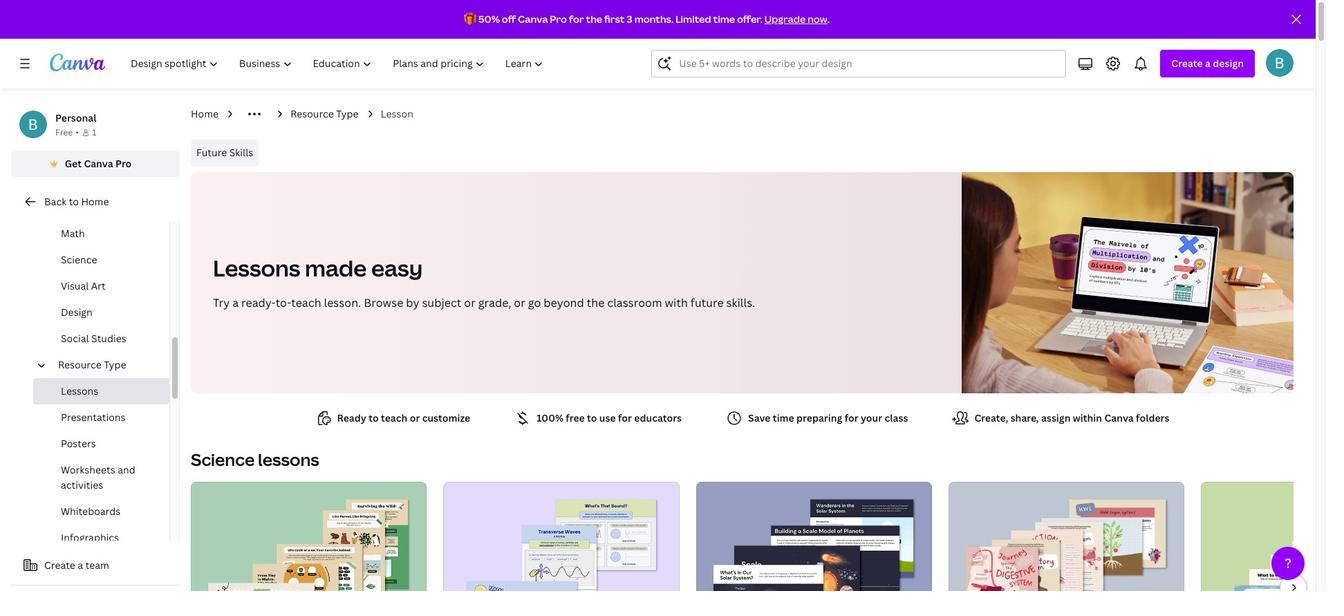 Task type: locate. For each thing, give the bounding box(es) containing it.
get canva pro
[[65, 157, 132, 170]]

and
[[118, 463, 135, 476]]

try a ready-to-teach lesson. browse by subject or grade, or go beyond the classroom with future skills.
[[213, 295, 755, 310]]

1 horizontal spatial to
[[369, 411, 379, 425]]

visual art link
[[33, 273, 169, 299]]

lessons up the presentations
[[61, 384, 98, 398]]

future skills
[[196, 146, 253, 159]]

1 horizontal spatial a
[[232, 295, 239, 310]]

team
[[85, 559, 109, 572]]

back
[[44, 195, 67, 208]]

try
[[213, 295, 230, 310]]

for left 'first'
[[569, 12, 584, 26]]

canva right within
[[1105, 411, 1134, 425]]

2 vertical spatial a
[[78, 559, 83, 572]]

upgrade now button
[[765, 12, 827, 26]]

the
[[586, 12, 602, 26], [587, 295, 605, 310]]

off
[[502, 12, 516, 26]]

teach right the ready
[[381, 411, 408, 425]]

0 vertical spatial create
[[1172, 57, 1203, 70]]

personal
[[55, 111, 96, 124]]

future
[[196, 146, 227, 159]]

for left your
[[845, 411, 859, 425]]

0 horizontal spatial pro
[[115, 157, 132, 170]]

to right the ready
[[369, 411, 379, 425]]

lessons for lessons
[[61, 384, 98, 398]]

1 vertical spatial resource
[[58, 358, 101, 371]]

lessons made easy
[[213, 253, 423, 283]]

type inside button
[[104, 358, 126, 371]]

the left 'first'
[[586, 12, 602, 26]]

or left the grade,
[[464, 295, 476, 310]]

0 horizontal spatial canva
[[84, 157, 113, 170]]

1 horizontal spatial science
[[191, 448, 255, 471]]

home up future
[[191, 107, 219, 120]]

create a design button
[[1161, 50, 1255, 77]]

assign
[[1041, 411, 1071, 425]]

2 horizontal spatial canva
[[1105, 411, 1134, 425]]

within
[[1073, 411, 1102, 425]]

0 horizontal spatial or
[[410, 411, 420, 425]]

0 vertical spatial teach
[[291, 295, 321, 310]]

teach
[[291, 295, 321, 310], [381, 411, 408, 425]]

0 horizontal spatial resource
[[58, 358, 101, 371]]

limited
[[676, 12, 711, 26]]

lessons up ready-
[[213, 253, 300, 283]]

1 vertical spatial pro
[[115, 157, 132, 170]]

1 horizontal spatial time
[[773, 411, 794, 425]]

0 horizontal spatial create
[[44, 559, 75, 572]]

1 horizontal spatial create
[[1172, 57, 1203, 70]]

2 horizontal spatial for
[[845, 411, 859, 425]]

a left design
[[1205, 57, 1211, 70]]

1 horizontal spatial resource
[[291, 107, 334, 120]]

to
[[69, 195, 79, 208], [369, 411, 379, 425], [587, 411, 597, 425]]

canva right off
[[518, 12, 548, 26]]

create inside create a team button
[[44, 559, 75, 572]]

folders
[[1136, 411, 1170, 425]]

free
[[55, 127, 73, 138]]

a inside create a design dropdown button
[[1205, 57, 1211, 70]]

a right try
[[232, 295, 239, 310]]

science for science
[[61, 253, 97, 266]]

resource down social
[[58, 358, 101, 371]]

1 vertical spatial teach
[[381, 411, 408, 425]]

upgrade
[[765, 12, 806, 26]]

time right save
[[773, 411, 794, 425]]

2 horizontal spatial to
[[587, 411, 597, 425]]

1 vertical spatial create
[[44, 559, 75, 572]]

None search field
[[652, 50, 1067, 77]]

or left customize
[[410, 411, 420, 425]]

resource
[[291, 107, 334, 120], [58, 358, 101, 371]]

back to home link
[[11, 188, 180, 216]]

0 vertical spatial the
[[586, 12, 602, 26]]

0 horizontal spatial type
[[104, 358, 126, 371]]

0 vertical spatial type
[[336, 107, 359, 120]]

math
[[61, 227, 85, 240]]

1 horizontal spatial teach
[[381, 411, 408, 425]]

🎁
[[464, 12, 477, 26]]

0 horizontal spatial time
[[713, 12, 735, 26]]

activities
[[61, 479, 103, 492]]

ready
[[337, 411, 366, 425]]

0 horizontal spatial home
[[81, 195, 109, 208]]

🎁 50% off canva pro for the first 3 months. limited time offer. upgrade now .
[[464, 12, 830, 26]]

ready to teach or customize
[[337, 411, 470, 425]]

1 horizontal spatial canva
[[518, 12, 548, 26]]

create inside create a design dropdown button
[[1172, 57, 1203, 70]]

1 vertical spatial the
[[587, 295, 605, 310]]

create
[[1172, 57, 1203, 70], [44, 559, 75, 572]]

introduction to waves image
[[443, 482, 679, 591]]

1 horizontal spatial resource type
[[291, 107, 359, 120]]

pro up back to home link
[[115, 157, 132, 170]]

0 horizontal spatial teach
[[291, 295, 321, 310]]

to right back
[[69, 195, 79, 208]]

1 vertical spatial home
[[81, 195, 109, 208]]

2 vertical spatial canva
[[1105, 411, 1134, 425]]

0 vertical spatial a
[[1205, 57, 1211, 70]]

a
[[1205, 57, 1211, 70], [232, 295, 239, 310], [78, 559, 83, 572]]

1 vertical spatial science
[[191, 448, 255, 471]]

create left design
[[1172, 57, 1203, 70]]

0 vertical spatial resource
[[291, 107, 334, 120]]

months.
[[635, 12, 674, 26]]

0 horizontal spatial for
[[569, 12, 584, 26]]

pro right off
[[550, 12, 567, 26]]

the solar system image
[[696, 482, 932, 591]]

1 vertical spatial type
[[104, 358, 126, 371]]

0 vertical spatial pro
[[550, 12, 567, 26]]

lessons
[[258, 448, 319, 471]]

worksheets
[[61, 463, 115, 476]]

0 horizontal spatial lessons
[[61, 384, 98, 398]]

1 vertical spatial a
[[232, 295, 239, 310]]

create a team
[[44, 559, 109, 572]]

.
[[827, 12, 830, 26]]

1 horizontal spatial lessons
[[213, 253, 300, 283]]

skills
[[229, 146, 253, 159]]

0 vertical spatial resource type
[[291, 107, 359, 120]]

canva
[[518, 12, 548, 26], [84, 157, 113, 170], [1105, 411, 1134, 425]]

1 vertical spatial canva
[[84, 157, 113, 170]]

resource down the top level navigation element at the left top
[[291, 107, 334, 120]]

0 horizontal spatial to
[[69, 195, 79, 208]]

create left team
[[44, 559, 75, 572]]

with
[[665, 295, 688, 310]]

canva inside button
[[84, 157, 113, 170]]

science left lessons on the bottom of page
[[191, 448, 255, 471]]

science up the visual art
[[61, 253, 97, 266]]

teach left lesson. on the left
[[291, 295, 321, 310]]

0 vertical spatial lessons
[[213, 253, 300, 283]]

type left the lesson
[[336, 107, 359, 120]]

back to home
[[44, 195, 109, 208]]

studies
[[91, 332, 126, 345]]

0 vertical spatial time
[[713, 12, 735, 26]]

0 horizontal spatial science
[[61, 253, 97, 266]]

resource type inside button
[[58, 358, 126, 371]]

resource type
[[291, 107, 359, 120], [58, 358, 126, 371]]

resource type down the top level navigation element at the left top
[[291, 107, 359, 120]]

create a team button
[[11, 552, 180, 579]]

to for ready
[[369, 411, 379, 425]]

lessons
[[213, 253, 300, 283], [61, 384, 98, 398]]

a left team
[[78, 559, 83, 572]]

home up the math link
[[81, 195, 109, 208]]

social studies link
[[33, 326, 169, 352]]

canva right get
[[84, 157, 113, 170]]

resource type down social studies
[[58, 358, 126, 371]]

a inside create a team button
[[78, 559, 83, 572]]

type down studies
[[104, 358, 126, 371]]

100% free to use for educators
[[537, 411, 682, 425]]

1 horizontal spatial type
[[336, 107, 359, 120]]

1 vertical spatial resource type
[[58, 358, 126, 371]]

0 horizontal spatial resource type
[[58, 358, 126, 371]]

or left 'go'
[[514, 295, 525, 310]]

time left 'offer.'
[[713, 12, 735, 26]]

social studies
[[61, 332, 126, 345]]

to left use on the left
[[587, 411, 597, 425]]

science
[[61, 253, 97, 266], [191, 448, 255, 471]]

0 horizontal spatial a
[[78, 559, 83, 572]]

1 vertical spatial lessons
[[61, 384, 98, 398]]

for right use on the left
[[618, 411, 632, 425]]

type
[[336, 107, 359, 120], [104, 358, 126, 371]]

0 vertical spatial home
[[191, 107, 219, 120]]

1 horizontal spatial home
[[191, 107, 219, 120]]

0 vertical spatial science
[[61, 253, 97, 266]]

2 horizontal spatial a
[[1205, 57, 1211, 70]]

for
[[569, 12, 584, 26], [618, 411, 632, 425], [845, 411, 859, 425]]

top level navigation element
[[122, 50, 556, 77]]

the right beyond in the left of the page
[[587, 295, 605, 310]]



Task type: describe. For each thing, give the bounding box(es) containing it.
now
[[808, 12, 827, 26]]

home link
[[191, 106, 219, 122]]

•
[[76, 127, 79, 138]]

science for science lessons
[[191, 448, 255, 471]]

go
[[528, 295, 541, 310]]

your
[[861, 411, 882, 425]]

social
[[61, 332, 89, 345]]

grade,
[[478, 295, 511, 310]]

presentations link
[[33, 405, 169, 431]]

future skills link
[[191, 139, 259, 167]]

100%
[[537, 411, 564, 425]]

posters
[[61, 437, 96, 450]]

easy
[[371, 253, 423, 283]]

by
[[406, 295, 419, 310]]

save time preparing for your class
[[748, 411, 908, 425]]

worksheets and activities
[[61, 463, 135, 492]]

create,
[[975, 411, 1008, 425]]

1 vertical spatial time
[[773, 411, 794, 425]]

educators
[[634, 411, 682, 425]]

class
[[885, 411, 908, 425]]

beyond
[[544, 295, 584, 310]]

offer.
[[737, 12, 763, 26]]

subject
[[422, 295, 461, 310]]

50%
[[478, 12, 500, 26]]

design
[[1213, 57, 1244, 70]]

get canva pro button
[[11, 151, 180, 177]]

lessons for lessons made easy
[[213, 253, 300, 283]]

first
[[604, 12, 625, 26]]

create a design
[[1172, 57, 1244, 70]]

pro inside button
[[115, 157, 132, 170]]

3
[[627, 12, 633, 26]]

presentations
[[61, 411, 125, 424]]

1 horizontal spatial or
[[464, 295, 476, 310]]

science lessons
[[191, 448, 319, 471]]

get
[[65, 157, 82, 170]]

1
[[92, 127, 96, 138]]

preparing
[[797, 411, 842, 425]]

a for design
[[1205, 57, 1211, 70]]

to-
[[276, 295, 291, 310]]

life cycles image
[[191, 482, 427, 591]]

skills.
[[726, 295, 755, 310]]

a for ready-
[[232, 295, 239, 310]]

resource type button
[[53, 352, 161, 378]]

design
[[61, 306, 93, 319]]

free
[[566, 411, 585, 425]]

browse
[[364, 295, 403, 310]]

made
[[305, 253, 367, 283]]

lesson.
[[324, 295, 361, 310]]

visual art
[[61, 279, 106, 292]]

worksheets and activities link
[[33, 457, 169, 499]]

infographics link
[[33, 525, 169, 551]]

use
[[599, 411, 616, 425]]

create for create a team
[[44, 559, 75, 572]]

whiteboards
[[61, 505, 120, 518]]

classroom
[[607, 295, 662, 310]]

create, share, assign within canva folders
[[975, 411, 1170, 425]]

resource inside button
[[58, 358, 101, 371]]

art
[[91, 279, 106, 292]]

future
[[691, 295, 724, 310]]

design link
[[33, 299, 169, 326]]

visual
[[61, 279, 89, 292]]

science link
[[33, 247, 169, 273]]

save
[[748, 411, 771, 425]]

a for team
[[78, 559, 83, 572]]

infographics
[[61, 531, 119, 544]]

to for back
[[69, 195, 79, 208]]

create for create a design
[[1172, 57, 1203, 70]]

free •
[[55, 127, 79, 138]]

2 horizontal spatial or
[[514, 295, 525, 310]]

plant and human body systems image
[[949, 482, 1185, 591]]

whiteboards link
[[33, 499, 169, 525]]

1 horizontal spatial for
[[618, 411, 632, 425]]

math link
[[33, 221, 169, 247]]

lesson
[[381, 107, 413, 120]]

1 horizontal spatial pro
[[550, 12, 567, 26]]

posters link
[[33, 431, 169, 457]]

share,
[[1011, 411, 1039, 425]]

ready-
[[241, 295, 276, 310]]

customize
[[422, 411, 470, 425]]

weather image
[[1201, 482, 1326, 591]]

brad klo image
[[1266, 49, 1294, 77]]

Search search field
[[679, 50, 1058, 77]]

0 vertical spatial canva
[[518, 12, 548, 26]]



Task type: vqa. For each thing, say whether or not it's contained in the screenshot.
team
yes



